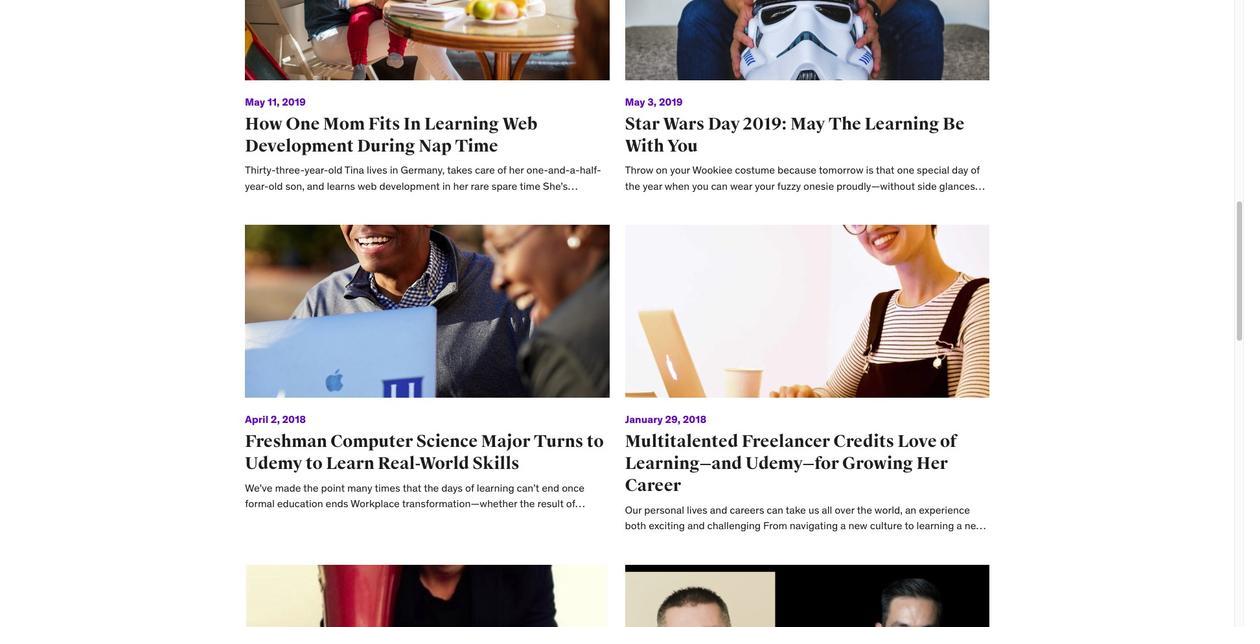 Task type: describe. For each thing, give the bounding box(es) containing it.
estévez
[[840, 551, 876, 564]]

for
[[786, 551, 799, 564]]

may for star wars day 2019: may the learning be with you
[[625, 95, 645, 108]]

the
[[857, 503, 872, 516]]

may 11, 2019
[[245, 95, 306, 108]]

our personal lives and careers can take us all over the world, an experience both exciting and challenging from navigating a new culture to learning a new language, working in a foreign land requires skills that extend beyond mere job requirements this was no problem for cristina estévez rodríguez cristina, a...
[[625, 503, 987, 564]]

3,
[[647, 95, 657, 108]]

language,
[[625, 535, 670, 548]]

multitalented freelancer credits love of learning—and udemy—for growing her career
[[625, 431, 957, 496]]

all
[[822, 503, 832, 516]]

freshman computer science major turns to udemy to learn real-world skills
[[245, 431, 604, 474]]

learning
[[917, 519, 954, 532]]

was
[[711, 551, 729, 564]]

freshman
[[245, 431, 327, 453]]

requires
[[789, 535, 826, 548]]

world
[[419, 453, 469, 474]]

experience
[[919, 503, 970, 516]]

requirements
[[625, 551, 687, 564]]

cristina
[[801, 551, 837, 564]]

during
[[357, 135, 415, 157]]

january
[[625, 413, 663, 426]]

to inside 'our personal lives and careers can take us all over the world, an experience both exciting and challenging from navigating a new culture to learning a new language, working in a foreign land requires skills that extend beyond mere job requirements this was no problem for cristina estévez rodríguez cristina, a...'
[[905, 519, 914, 532]]

learn
[[326, 453, 374, 474]]

cristina,
[[928, 551, 966, 564]]

extend
[[876, 535, 907, 548]]

land
[[766, 535, 786, 548]]

be
[[943, 113, 965, 135]]

freelancer
[[742, 431, 830, 453]]

nap
[[419, 135, 452, 157]]

2018 for multitalented
[[683, 413, 707, 426]]

from
[[763, 519, 787, 532]]

learning—and
[[625, 453, 742, 474]]

1 new from the left
[[848, 519, 868, 532]]

2 new from the left
[[965, 519, 984, 532]]

skills
[[473, 453, 520, 474]]

udemy
[[245, 453, 302, 474]]

may inside star wars day 2019: may the learning be with you
[[790, 113, 825, 135]]

of
[[940, 431, 957, 453]]

take
[[786, 503, 806, 516]]

fits
[[368, 113, 400, 135]]

science
[[416, 431, 478, 453]]

0 vertical spatial to
[[587, 431, 604, 453]]

multitalented
[[625, 431, 738, 453]]

mom
[[323, 113, 365, 135]]

star wars day 2019: may the learning be with you
[[625, 113, 965, 157]]

wars
[[663, 113, 705, 135]]

2019 for wars
[[659, 95, 683, 108]]

in
[[403, 113, 421, 135]]

challenging
[[707, 519, 761, 532]]

a...
[[969, 551, 981, 564]]

over
[[835, 503, 855, 516]]

how
[[245, 113, 283, 135]]

in
[[712, 535, 721, 548]]

2 horizontal spatial a
[[957, 519, 962, 532]]

11,
[[267, 95, 280, 108]]

major
[[481, 431, 530, 453]]

learning inside how one mom fits in learning web development during nap time
[[424, 113, 499, 135]]

culture
[[870, 519, 902, 532]]

no
[[731, 551, 743, 564]]

exciting
[[649, 519, 685, 532]]

job
[[973, 535, 987, 548]]

can
[[767, 503, 783, 516]]



Task type: vqa. For each thing, say whether or not it's contained in the screenshot.
April 2, 2018
yes



Task type: locate. For each thing, give the bounding box(es) containing it.
day
[[708, 113, 740, 135]]

our
[[625, 503, 642, 516]]

to down the freshman
[[306, 453, 323, 474]]

january 29, 2018
[[625, 413, 707, 426]]

both
[[625, 519, 646, 532]]

29,
[[665, 413, 680, 426]]

real-
[[378, 453, 419, 474]]

1 horizontal spatial and
[[710, 503, 727, 516]]

star
[[625, 113, 660, 135]]

2019
[[282, 95, 306, 108], [659, 95, 683, 108]]

may left the 3,
[[625, 95, 645, 108]]

development
[[245, 135, 354, 157]]

2019 for one
[[282, 95, 306, 108]]

1 vertical spatial to
[[306, 453, 323, 474]]

new up that
[[848, 519, 868, 532]]

a
[[840, 519, 846, 532], [957, 519, 962, 532], [723, 535, 728, 548]]

1 horizontal spatial a
[[840, 519, 846, 532]]

foreign
[[731, 535, 764, 548]]

an
[[905, 503, 916, 516]]

to right turns
[[587, 431, 604, 453]]

1 horizontal spatial to
[[587, 431, 604, 453]]

personal
[[644, 503, 684, 516]]

2019 right the 3,
[[659, 95, 683, 108]]

learning inside star wars day 2019: may the learning be with you
[[864, 113, 939, 135]]

2018 right the 29,
[[683, 413, 707, 426]]

rodríguez
[[878, 551, 925, 564]]

0 horizontal spatial learning
[[424, 113, 499, 135]]

credits
[[833, 431, 894, 453]]

1 horizontal spatial may
[[625, 95, 645, 108]]

problem
[[745, 551, 784, 564]]

2018 for freshman
[[282, 413, 306, 426]]

beyond
[[910, 535, 944, 548]]

growing
[[842, 453, 913, 474]]

and right 'lives'
[[710, 503, 727, 516]]

2018 right 2,
[[282, 413, 306, 426]]

how one mom fits in learning web development during nap time
[[245, 113, 537, 157]]

the
[[829, 113, 861, 135]]

may 3, 2019
[[625, 95, 683, 108]]

careers
[[730, 503, 764, 516]]

learning
[[424, 113, 499, 135], [864, 113, 939, 135]]

new up the job
[[965, 519, 984, 532]]

2019:
[[743, 113, 787, 135]]

one
[[286, 113, 320, 135]]

may for how one mom fits in learning web development during nap time
[[245, 95, 265, 108]]

how one mom fits in learning web development during nap time link
[[245, 113, 537, 157]]

udemy—for
[[745, 453, 839, 474]]

career
[[625, 475, 681, 496]]

april 2, 2018
[[245, 413, 306, 426]]

2 horizontal spatial to
[[905, 519, 914, 532]]

2 2019 from the left
[[659, 95, 683, 108]]

0 horizontal spatial 2018
[[282, 413, 306, 426]]

star wars day 2019: may the learning be with you link
[[625, 113, 965, 157]]

may left the
[[790, 113, 825, 135]]

a right in
[[723, 535, 728, 548]]

working
[[673, 535, 710, 548]]

0 horizontal spatial 2019
[[282, 95, 306, 108]]

that
[[854, 535, 873, 548]]

2 2018 from the left
[[683, 413, 707, 426]]

and
[[710, 503, 727, 516], [688, 519, 705, 532]]

2,
[[271, 413, 280, 426]]

may left 11, at the top left of the page
[[245, 95, 265, 108]]

multitalented freelancer credits love of learning—and udemy—for growing her career link
[[625, 431, 957, 496]]

navigating
[[790, 519, 838, 532]]

you
[[667, 135, 698, 157]]

a down over
[[840, 519, 846, 532]]

a up mere
[[957, 519, 962, 532]]

0 horizontal spatial to
[[306, 453, 323, 474]]

1 vertical spatial and
[[688, 519, 705, 532]]

may
[[245, 95, 265, 108], [625, 95, 645, 108], [790, 113, 825, 135]]

mere
[[947, 535, 970, 548]]

1 2018 from the left
[[282, 413, 306, 426]]

lives
[[687, 503, 707, 516]]

love
[[898, 431, 937, 453]]

turns
[[534, 431, 584, 453]]

to
[[587, 431, 604, 453], [306, 453, 323, 474], [905, 519, 914, 532]]

1 horizontal spatial new
[[965, 519, 984, 532]]

2018
[[282, 413, 306, 426], [683, 413, 707, 426]]

and down 'lives'
[[688, 519, 705, 532]]

april
[[245, 413, 268, 426]]

0 vertical spatial and
[[710, 503, 727, 516]]

freshman computer science major turns to udemy to learn real-world skills link
[[245, 431, 604, 474]]

2 learning from the left
[[864, 113, 939, 135]]

skills
[[829, 535, 852, 548]]

time
[[455, 135, 498, 157]]

1 2019 from the left
[[282, 95, 306, 108]]

this
[[689, 551, 708, 564]]

world,
[[875, 503, 903, 516]]

learning left be
[[864, 113, 939, 135]]

0 horizontal spatial may
[[245, 95, 265, 108]]

1 horizontal spatial 2019
[[659, 95, 683, 108]]

2 vertical spatial to
[[905, 519, 914, 532]]

0 horizontal spatial a
[[723, 535, 728, 548]]

computer
[[330, 431, 413, 453]]

with
[[625, 135, 664, 157]]

1 horizontal spatial 2018
[[683, 413, 707, 426]]

2019 right 11, at the top left of the page
[[282, 95, 306, 108]]

1 learning from the left
[[424, 113, 499, 135]]

learning up the time at the top left
[[424, 113, 499, 135]]

her
[[916, 453, 948, 474]]

1 horizontal spatial learning
[[864, 113, 939, 135]]

0 horizontal spatial and
[[688, 519, 705, 532]]

to down an
[[905, 519, 914, 532]]

web
[[502, 113, 537, 135]]

0 horizontal spatial new
[[848, 519, 868, 532]]

2 horizontal spatial may
[[790, 113, 825, 135]]

us
[[809, 503, 819, 516]]



